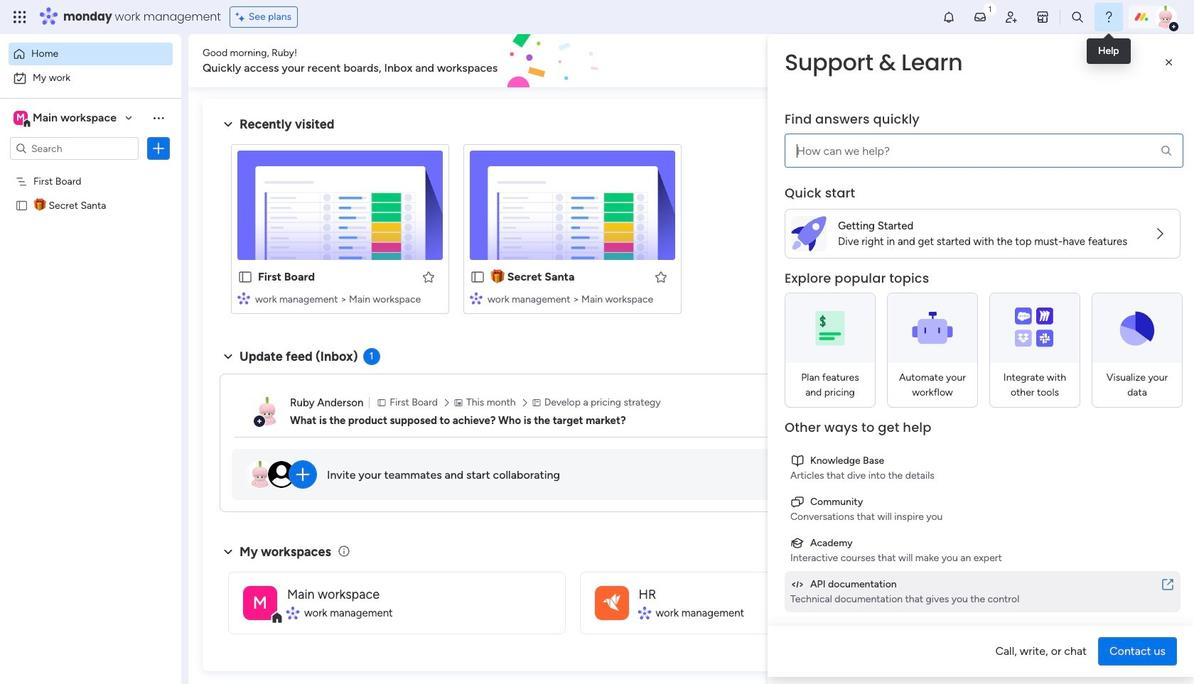Task type: describe. For each thing, give the bounding box(es) containing it.
How can we help? search field
[[785, 134, 1184, 168]]

2 vertical spatial option
[[0, 168, 181, 171]]

0 vertical spatial workspace image
[[14, 110, 28, 126]]

monday marketplace image
[[1036, 10, 1050, 24]]

see plans image
[[236, 9, 249, 25]]

Search in workspace field
[[30, 140, 119, 157]]

search container element
[[785, 111, 1184, 168]]

1 horizontal spatial workspace image
[[603, 591, 620, 616]]

ruby anderson image
[[253, 398, 282, 426]]

0 vertical spatial public board image
[[15, 198, 28, 212]]

quick search results list box
[[220, 133, 926, 332]]

getting started logo image
[[791, 216, 827, 252]]

1 image
[[984, 1, 997, 17]]

notifications image
[[942, 10, 956, 24]]

search everything image
[[1071, 10, 1085, 24]]

invite members image
[[1005, 10, 1019, 24]]

3 link container element from the top
[[791, 536, 1175, 551]]

add to favorites image
[[422, 270, 436, 284]]

1 workspace image from the left
[[243, 587, 277, 621]]

getting started element
[[960, 344, 1173, 401]]

0 vertical spatial option
[[9, 43, 173, 65]]

workspace selection element
[[14, 110, 119, 128]]



Task type: locate. For each thing, give the bounding box(es) containing it.
help image
[[1102, 10, 1116, 24]]

workspace image
[[243, 587, 277, 621], [595, 587, 629, 621]]

1 horizontal spatial public board image
[[470, 270, 486, 285]]

4 link container element from the top
[[791, 577, 1175, 592]]

header element
[[768, 34, 1195, 185]]

workspace image
[[14, 110, 28, 126], [603, 591, 620, 616]]

0 horizontal spatial public board image
[[15, 198, 28, 212]]

1 vertical spatial workspace image
[[603, 591, 620, 616]]

extra links container element
[[785, 448, 1181, 613]]

2 link container element from the top
[[791, 495, 1175, 510]]

close my workspaces image
[[220, 544, 237, 561]]

workspace options image
[[151, 111, 166, 125]]

1 element
[[363, 349, 380, 366]]

0 horizontal spatial workspace image
[[14, 110, 28, 126]]

ruby anderson image
[[1155, 6, 1177, 28]]

update feed image
[[973, 10, 988, 24]]

option
[[9, 43, 173, 65], [9, 67, 173, 90], [0, 168, 181, 171]]

public board image
[[15, 198, 28, 212], [470, 270, 486, 285]]

link container element
[[791, 454, 1175, 469], [791, 495, 1175, 510], [791, 536, 1175, 551], [791, 577, 1175, 592]]

templates image image
[[968, 107, 1165, 210]]

1 vertical spatial option
[[9, 67, 173, 90]]

add to favorites image
[[654, 270, 668, 284]]

list box
[[0, 166, 181, 409]]

public board image
[[237, 270, 253, 285]]

select product image
[[13, 10, 27, 24]]

1 vertical spatial public board image
[[470, 270, 486, 285]]

close recently visited image
[[220, 116, 237, 133]]

1 horizontal spatial workspace image
[[595, 587, 629, 621]]

1 link container element from the top
[[791, 454, 1175, 469]]

options image
[[151, 141, 166, 156]]

2 workspace image from the left
[[595, 587, 629, 621]]

v2 bolt switch image
[[1082, 53, 1091, 69]]

0 horizontal spatial workspace image
[[243, 587, 277, 621]]

close update feed (inbox) image
[[220, 349, 237, 366]]



Task type: vqa. For each thing, say whether or not it's contained in the screenshot.
HEADER element
yes



